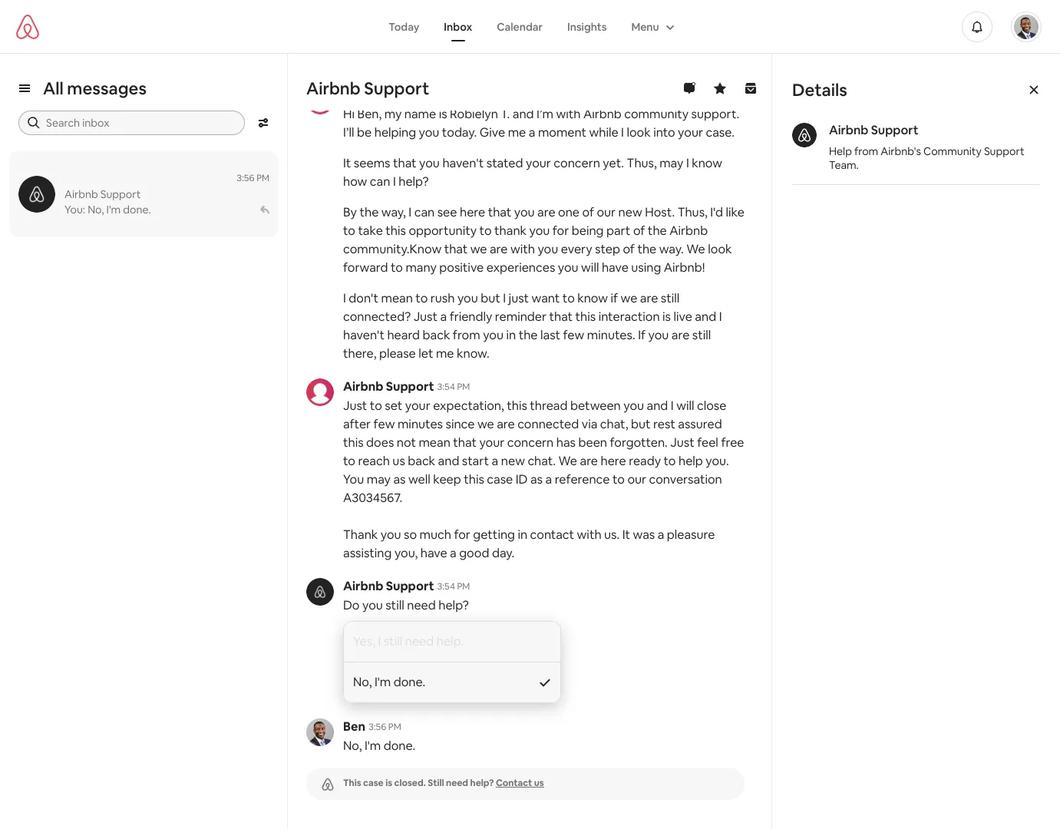 Task type: locate. For each thing, give the bounding box(es) containing it.
all
[[43, 78, 64, 99]]

into
[[654, 124, 676, 141]]

1 horizontal spatial done.
[[384, 738, 416, 754]]

we inside by the way, i can see here that you are one of our new host. thus, i'd like to take this opportunity to thank you for being part of the airbnb community.know that we are with you every step of the way. we look forward to many positive experiences you will have using airbnb!
[[471, 241, 487, 257]]

there,
[[343, 346, 377, 362]]

can
[[370, 174, 390, 190], [415, 204, 435, 220]]

1 vertical spatial our
[[628, 472, 647, 488]]

1 vertical spatial no,
[[343, 738, 362, 754]]

will up the assured
[[677, 398, 695, 414]]

help? inside group
[[439, 598, 469, 614]]

0 horizontal spatial we
[[559, 453, 578, 469]]

i inside just to set your expectation, this thread between you and i will close after few minutes since we are connected via chat, but rest assured this does not mean that your concern has been forgotten. just feel free to reach us back and start a new chat. we are here ready to help you. you may as well keep this case id as a reference to our conversation a3034567.
[[671, 398, 674, 414]]

with
[[556, 106, 581, 122], [511, 241, 535, 257], [577, 527, 602, 543]]

need
[[407, 598, 436, 614], [446, 777, 469, 790]]

need down 'you,'
[[407, 598, 436, 614]]

back up let
[[423, 327, 450, 343]]

it inside it seems that you haven't stated your concern yet. thus, may i know how can i help?
[[343, 155, 351, 171]]

and right 't.'
[[513, 106, 534, 122]]

a down chat.
[[546, 472, 552, 488]]

thus,
[[627, 155, 657, 171], [678, 204, 708, 220]]

thus, left i'd at the top of page
[[678, 204, 708, 220]]

1 vertical spatial 3:54
[[437, 581, 455, 593]]

a right was
[[658, 527, 665, 543]]

1 horizontal spatial for
[[553, 223, 569, 239]]

that inside just to set your expectation, this thread between you and i will close after few minutes since we are connected via chat, but rest assured this does not mean that your concern has been forgotten. just feel free to reach us back and start a new chat. we are here ready to help you. you may as well keep this case id as a reference to our conversation a3034567.
[[453, 435, 477, 451]]

just inside i don't mean to rush you but i just want to know if we are still connected? just a friendly reminder that this interaction is live and i haven't heard back from you in the last few minutes. if you are still there, please let me know.
[[414, 309, 438, 325]]

with left the us.
[[577, 527, 602, 543]]

can inside by the way, i can see here that you are one of our new host. thus, i'd like to take this opportunity to thank you for being part of the airbnb community.know that we are with you every step of the way. we look forward to many positive experiences you will have using airbnb!
[[415, 204, 435, 220]]

back up well
[[408, 453, 436, 469]]

no, down ben button
[[343, 738, 362, 754]]

look inside hi ben, my name is robielyn t. and i'm with airbnb community support. i'll be helping you today. give me a moment while i look into your case.
[[627, 124, 651, 141]]

haven't down today.
[[443, 155, 484, 171]]

airbnb support image
[[793, 123, 817, 147], [793, 123, 817, 147], [18, 176, 55, 213], [18, 176, 55, 213]]

know inside i don't mean to rush you but i just want to know if we are still connected? just a friendly reminder that this interaction is live and i haven't heard back from you in the last few minutes. if you are still there, please let me know.
[[578, 290, 608, 306]]

1 vertical spatial is
[[663, 309, 671, 325]]

support inside 3:56 pm airbnb support
[[100, 187, 141, 201]]

0 horizontal spatial me
[[436, 346, 454, 362]]

still right do
[[386, 598, 405, 614]]

you : no, i'm done.
[[65, 203, 151, 217]]

0 vertical spatial no,
[[88, 203, 104, 217]]

all messages
[[43, 78, 147, 99]]

1 horizontal spatial have
[[602, 260, 629, 276]]

set
[[385, 398, 403, 414]]

will inside by the way, i can see here that you are one of our new host. thus, i'd like to take this opportunity to thank you for being part of the airbnb community.know that we are with you every step of the way. we look forward to many positive experiences you will have using airbnb!
[[582, 260, 599, 276]]

have down much
[[421, 545, 448, 561]]

1 vertical spatial but
[[631, 416, 651, 432]]

few up does at bottom
[[374, 416, 395, 432]]

me
[[508, 124, 526, 141], [436, 346, 454, 362]]

support right community
[[985, 144, 1025, 158]]

haven't up there,
[[343, 327, 385, 343]]

0 horizontal spatial new
[[501, 453, 525, 469]]

support up you : no, i'm done.
[[100, 187, 141, 201]]

1 horizontal spatial here
[[601, 453, 627, 469]]

0 horizontal spatial but
[[481, 290, 501, 306]]

minutes.
[[587, 327, 636, 343]]

expectation,
[[433, 398, 504, 414]]

a right start
[[492, 453, 499, 469]]

the inside i don't mean to rush you but i just want to know if we are still connected? just a friendly reminder that this interaction is live and i haven't heard back from you in the last few minutes. if you are still there, please let me know.
[[519, 327, 538, 343]]

message from airbnb support image
[[306, 379, 334, 406], [306, 578, 334, 606]]

i'm inside ben 3:56 pm no, i'm done.
[[365, 738, 381, 754]]

will down every
[[582, 260, 599, 276]]

1 horizontal spatial thus,
[[678, 204, 708, 220]]

1 vertical spatial back
[[408, 453, 436, 469]]

your inside hi ben, my name is robielyn t. and i'm with airbnb community support. i'll be helping you today. give me a moment while i look into your case.
[[678, 124, 704, 141]]

0 vertical spatial 3:54
[[437, 381, 455, 393]]

being
[[572, 223, 604, 239]]

option group inside do you still need help? group
[[344, 622, 561, 703]]

but
[[481, 290, 501, 306], [631, 416, 651, 432]]

1 vertical spatial just
[[343, 398, 367, 414]]

reminder
[[495, 309, 547, 325]]

we
[[687, 241, 706, 257], [559, 453, 578, 469]]

can down seems
[[370, 174, 390, 190]]

this down way,
[[386, 223, 406, 239]]

are down expectation,
[[497, 416, 515, 432]]

experiences
[[487, 260, 556, 276]]

rush
[[431, 290, 455, 306]]

part
[[607, 223, 631, 239]]

to left reach
[[343, 453, 356, 469]]

the down reminder
[[519, 327, 538, 343]]

for inside by the way, i can see here that you are one of our new host. thus, i'd like to take this opportunity to thank you for being part of the airbnb community.know that we are with you every step of the way. we look forward to many positive experiences you will have using airbnb!
[[553, 223, 569, 239]]

2 message from airbnb support image from the top
[[306, 578, 334, 606]]

0 horizontal spatial mean
[[381, 290, 413, 306]]

no, inside ben 3:56 pm no, i'm done.
[[343, 738, 362, 754]]

will
[[582, 260, 599, 276], [677, 398, 695, 414]]

new up part
[[619, 204, 643, 220]]

1 3:54 from the top
[[437, 381, 455, 393]]

0 horizontal spatial have
[[421, 545, 448, 561]]

here right see
[[460, 204, 486, 220]]

done. inside ben 3:56 pm no, i'm done.
[[384, 738, 416, 754]]

1 horizontal spatial as
[[531, 472, 543, 488]]

1 vertical spatial may
[[367, 472, 391, 488]]

mean up connected?
[[381, 290, 413, 306]]

is left closed.
[[386, 777, 393, 790]]

mean down minutes on the bottom left of the page
[[419, 435, 451, 451]]

just up help
[[671, 435, 695, 451]]

know
[[692, 155, 723, 171], [578, 290, 608, 306]]

select to open user profile for ben image
[[306, 719, 334, 747]]

your right into
[[678, 124, 704, 141]]

1 horizontal spatial few
[[563, 327, 585, 343]]

0 vertical spatial of
[[583, 204, 594, 220]]

done.
[[123, 203, 151, 217], [384, 738, 416, 754]]

we up airbnb!
[[687, 241, 706, 257]]

we inside i don't mean to rush you but i just want to know if we are still connected? just a friendly reminder that this interaction is live and i haven't heard back from you in the last few minutes. if you are still there, please let me know.
[[621, 290, 638, 306]]

2 horizontal spatial just
[[671, 435, 695, 451]]

1 horizontal spatial will
[[677, 398, 695, 414]]

assisting
[[343, 545, 392, 561]]

was
[[633, 527, 655, 543]]

0 horizontal spatial us
[[393, 453, 405, 469]]

message from airbnb support image left set
[[306, 379, 334, 406]]

so
[[404, 527, 417, 543]]

know down case.
[[692, 155, 723, 171]]

we
[[471, 241, 487, 257], [621, 290, 638, 306], [478, 416, 494, 432]]

as left well
[[394, 472, 406, 488]]

menu button
[[619, 12, 684, 41]]

us right contact
[[534, 777, 544, 790]]

0 horizontal spatial help?
[[399, 174, 429, 190]]

1 vertical spatial look
[[708, 241, 732, 257]]

like
[[726, 204, 745, 220]]

0 horizontal spatial will
[[582, 260, 599, 276]]

it inside thank you so much for getting in contact with us. it was a pleasure assisting you, have a good day.
[[623, 527, 631, 543]]

1 horizontal spatial no,
[[343, 738, 362, 754]]

still
[[661, 290, 680, 306], [693, 327, 712, 343], [386, 598, 405, 614]]

0 vertical spatial here
[[460, 204, 486, 220]]

concern
[[554, 155, 601, 171], [508, 435, 554, 451]]

0 vertical spatial thus,
[[627, 155, 657, 171]]

1 horizontal spatial new
[[619, 204, 643, 220]]

thus, right 'yet.' on the right of page
[[627, 155, 657, 171]]

just down rush
[[414, 309, 438, 325]]

just to set your expectation, this thread between you and i will close after few minutes since we are connected via chat, but rest assured this does not mean that your concern has been forgotten. just feel free to reach us back and start a new chat. we are here ready to help you. you may as well keep this case id as a reference to our conversation a3034567.
[[343, 398, 745, 506]]

for
[[553, 223, 569, 239], [454, 527, 471, 543]]

you inside just to set your expectation, this thread between you and i will close after few minutes since we are connected via chat, but rest assured this does not mean that your concern has been forgotten. just feel free to reach us back and start a new chat. we are here ready to help you. you may as well keep this case id as a reference to our conversation a3034567.
[[624, 398, 644, 414]]

0 horizontal spatial as
[[394, 472, 406, 488]]

new inside just to set your expectation, this thread between you and i will close after few minutes since we are connected via chat, but rest assured this does not mean that your concern has been forgotten. just feel free to reach us back and start a new chat. we are here ready to help you. you may as well keep this case id as a reference to our conversation a3034567.
[[501, 453, 525, 469]]

connected
[[518, 416, 579, 432]]

with inside by the way, i can see here that you are one of our new host. thus, i'd like to take this opportunity to thank you for being part of the airbnb community.know that we are with you every step of the way. we look forward to many positive experiences you will have using airbnb!
[[511, 241, 535, 257]]

team.
[[830, 158, 859, 172]]

are up interaction
[[640, 290, 659, 306]]

give
[[480, 124, 506, 141]]

it right the us.
[[623, 527, 631, 543]]

case
[[487, 472, 513, 488], [363, 777, 384, 790]]

case inside just to set your expectation, this thread between you and i will close after few minutes since we are connected via chat, but rest assured this does not mean that your concern has been forgotten. just feel free to reach us back and start a new chat. we are here ready to help you. you may as well keep this case id as a reference to our conversation a3034567.
[[487, 472, 513, 488]]

1 horizontal spatial we
[[687, 241, 706, 257]]

thank you so much for getting in contact with us. it was a pleasure assisting you, have a good day.
[[343, 527, 715, 561]]

0 vertical spatial new
[[619, 204, 643, 220]]

1 vertical spatial from
[[453, 327, 481, 343]]

0 vertical spatial airbnb support 3:54 pm
[[343, 379, 470, 395]]

from inside airbnb support help from airbnb's community support team.
[[855, 144, 879, 158]]

1 vertical spatial in
[[518, 527, 528, 543]]

your right stated
[[526, 155, 551, 171]]

of right part
[[634, 223, 645, 239]]

option group
[[344, 622, 561, 703]]

we up positive
[[471, 241, 487, 257]]

haven't
[[443, 155, 484, 171], [343, 327, 385, 343]]

support.
[[692, 106, 740, 122]]

mean inside just to set your expectation, this thread between you and i will close after few minutes since we are connected via chat, but rest assured this does not mean that your concern has been forgotten. just feel free to reach us back and start a new chat. we are here ready to help you. you may as well keep this case id as a reference to our conversation a3034567.
[[419, 435, 451, 451]]

assured
[[678, 416, 723, 432]]

1 horizontal spatial help?
[[439, 598, 469, 614]]

a left moment
[[529, 124, 536, 141]]

2 vertical spatial still
[[386, 598, 405, 614]]

to left help
[[664, 453, 676, 469]]

still down live
[[693, 327, 712, 343]]

airbnb support 3:54 pm up set
[[343, 379, 470, 395]]

in right getting
[[518, 527, 528, 543]]

0 vertical spatial need
[[407, 598, 436, 614]]

this up minutes.
[[576, 309, 596, 325]]

0 horizontal spatial thus,
[[627, 155, 657, 171]]

0 vertical spatial from
[[855, 144, 879, 158]]

1 horizontal spatial mean
[[419, 435, 451, 451]]

connected?
[[343, 309, 411, 325]]

i
[[621, 124, 624, 141], [687, 155, 690, 171], [393, 174, 396, 190], [409, 204, 412, 220], [343, 290, 346, 306], [503, 290, 506, 306], [719, 309, 722, 325], [671, 398, 674, 414]]

1 vertical spatial still
[[693, 327, 712, 343]]

0 horizontal spatial it
[[343, 155, 351, 171]]

mean inside i don't mean to rush you but i just want to know if we are still connected? just a friendly reminder that this interaction is live and i haven't heard back from you in the last few minutes. if you are still there, please let me know.
[[381, 290, 413, 306]]

of down part
[[623, 241, 635, 257]]

look inside by the way, i can see here that you are one of our new host. thus, i'd like to take this opportunity to thank you for being part of the airbnb community.know that we are with you every step of the way. we look forward to many positive experiences you will have using airbnb!
[[708, 241, 732, 257]]

all messages heading
[[43, 78, 147, 99]]

concern inside it seems that you haven't stated your concern yet. thus, may i know how can i help?
[[554, 155, 601, 171]]

1 vertical spatial 3:56
[[369, 721, 387, 734]]

for up good
[[454, 527, 471, 543]]

support
[[364, 78, 430, 99], [872, 122, 919, 138], [985, 144, 1025, 158], [100, 187, 141, 201], [386, 379, 434, 395], [386, 578, 434, 595]]

that up thank
[[488, 204, 512, 220]]

this case is closed. still need help? contact us
[[343, 777, 544, 790]]

a
[[529, 124, 536, 141], [440, 309, 447, 325], [492, 453, 499, 469], [546, 472, 552, 488], [658, 527, 665, 543], [450, 545, 457, 561]]

we right if
[[621, 290, 638, 306]]

i inside hi ben, my name is robielyn t. and i'm with airbnb community support. i'll be helping you today. give me a moment while i look into your case.
[[621, 124, 624, 141]]

between
[[571, 398, 621, 414]]

1 vertical spatial have
[[421, 545, 448, 561]]

0 vertical spatial case
[[487, 472, 513, 488]]

this left thread on the top of the page
[[507, 398, 528, 414]]

0 horizontal spatial from
[[453, 327, 481, 343]]

that
[[393, 155, 417, 171], [488, 204, 512, 220], [444, 241, 468, 257], [550, 309, 573, 325], [453, 435, 477, 451]]

1 vertical spatial here
[[601, 453, 627, 469]]

and
[[513, 106, 534, 122], [695, 309, 717, 325], [647, 398, 668, 414], [438, 453, 460, 469]]

moment
[[538, 124, 587, 141]]

many
[[406, 260, 437, 276]]

few
[[563, 327, 585, 343], [374, 416, 395, 432]]

message from airbnb support image left set
[[306, 379, 334, 406]]

i'm right :
[[106, 203, 121, 217]]

look down community
[[627, 124, 651, 141]]

1 vertical spatial me
[[436, 346, 454, 362]]

1 vertical spatial know
[[578, 290, 608, 306]]

have inside by the way, i can see here that you are one of our new host. thus, i'd like to take this opportunity to thank you for being part of the airbnb community.know that we are with you every step of the way. we look forward to many positive experiences you will have using airbnb!
[[602, 260, 629, 276]]

ben
[[343, 719, 366, 735]]

0 vertical spatial for
[[553, 223, 569, 239]]

have down step
[[602, 260, 629, 276]]

may inside just to set your expectation, this thread between you and i will close after few minutes since we are connected via chat, but rest assured this does not mean that your concern has been forgotten. just feel free to reach us back and start a new chat. we are here ready to help you. you may as well keep this case id as a reference to our conversation a3034567.
[[367, 472, 391, 488]]

know left if
[[578, 290, 608, 306]]

we down has
[[559, 453, 578, 469]]

help? inside it seems that you haven't stated your concern yet. thus, may i know how can i help?
[[399, 174, 429, 190]]

1 vertical spatial we
[[621, 290, 638, 306]]

0 vertical spatial you
[[65, 203, 83, 217]]

1 vertical spatial done.
[[384, 738, 416, 754]]

it up 'how'
[[343, 155, 351, 171]]

to down community.know
[[391, 260, 403, 276]]

forward
[[343, 260, 388, 276]]

concern up chat.
[[508, 435, 554, 451]]

message from airbnb support image left do
[[306, 578, 334, 606]]

me down 't.'
[[508, 124, 526, 141]]

2 horizontal spatial is
[[663, 309, 671, 325]]

1 vertical spatial with
[[511, 241, 535, 257]]

1 vertical spatial message from airbnb support image
[[306, 578, 334, 606]]

that inside it seems that you haven't stated your concern yet. thus, may i know how can i help?
[[393, 155, 417, 171]]

1 airbnb support 3:54 pm from the top
[[343, 379, 470, 395]]

us down not
[[393, 453, 405, 469]]

1 horizontal spatial can
[[415, 204, 435, 220]]

select to open user profile for ben image
[[306, 719, 334, 747]]

1 as from the left
[[394, 472, 406, 488]]

0 horizontal spatial i'm
[[106, 203, 121, 217]]

us
[[393, 453, 405, 469], [534, 777, 544, 790]]

look down i'd at the top of page
[[708, 241, 732, 257]]

0 vertical spatial message from airbnb support image
[[306, 379, 334, 406]]

0 vertical spatial me
[[508, 124, 526, 141]]

we inside just to set your expectation, this thread between you and i will close after few minutes since we are connected via chat, but rest assured this does not mean that your concern has been forgotten. just feel free to reach us back and start a new chat. we are here ready to help you. you may as well keep this case id as a reference to our conversation a3034567.
[[478, 416, 494, 432]]

i inside by the way, i can see here that you are one of our new host. thus, i'd like to take this opportunity to thank you for being part of the airbnb community.know that we are with you every step of the way. we look forward to many positive experiences you will have using airbnb!
[[409, 204, 412, 220]]

0 vertical spatial know
[[692, 155, 723, 171]]

1 vertical spatial will
[[677, 398, 695, 414]]

let
[[419, 346, 434, 362]]

from down the friendly
[[453, 327, 481, 343]]

we inside just to set your expectation, this thread between you and i will close after few minutes since we are connected via chat, but rest assured this does not mean that your concern has been forgotten. just feel free to reach us back and start a new chat. we are here ready to help you. you may as well keep this case id as a reference to our conversation a3034567.
[[559, 453, 578, 469]]

but up forgotten. at the right
[[631, 416, 651, 432]]

airbnb inside airbnb support help from airbnb's community support team.
[[830, 122, 869, 138]]

airbnb up help
[[830, 122, 869, 138]]

0 vertical spatial i'm
[[106, 203, 121, 217]]

that up "last"
[[550, 309, 573, 325]]

have
[[602, 260, 629, 276], [421, 545, 448, 561]]

airbnb support 3:54 pm
[[343, 379, 470, 395], [343, 578, 470, 595]]

2 as from the left
[[531, 472, 543, 488]]

may
[[660, 155, 684, 171], [367, 472, 391, 488]]

1 horizontal spatial know
[[692, 155, 723, 171]]

1 vertical spatial we
[[559, 453, 578, 469]]

us inside just to set your expectation, this thread between you and i will close after few minutes since we are connected via chat, but rest assured this does not mean that your concern has been forgotten. just feel free to reach us back and start a new chat. we are here ready to help you. you may as well keep this case id as a reference to our conversation a3034567.
[[393, 453, 405, 469]]

today link
[[377, 12, 432, 41]]

3:56 pm airbnb support
[[65, 172, 270, 201]]

1 horizontal spatial need
[[446, 777, 469, 790]]

we inside by the way, i can see here that you are one of our new host. thus, i'd like to take this opportunity to thank you for being part of the airbnb community.know that we are with you every step of the way. we look forward to many positive experiences you will have using airbnb!
[[687, 241, 706, 257]]

0 horizontal spatial 3:56
[[237, 172, 255, 184]]

help? up way,
[[399, 174, 429, 190]]

message from airbnb support image
[[306, 379, 334, 406], [306, 578, 334, 606]]

is inside i don't mean to rush you but i just want to know if we are still connected? just a friendly reminder that this interaction is live and i haven't heard back from you in the last few minutes. if you are still there, please let me know.
[[663, 309, 671, 325]]

you.
[[706, 453, 729, 469]]

no, right :
[[88, 203, 104, 217]]

need inside do you still need help? group
[[407, 598, 436, 614]]

one
[[558, 204, 580, 220]]

here down the been
[[601, 453, 627, 469]]

:
[[83, 203, 85, 217]]

it seems that you haven't stated your concern yet. thus, may i know how can i help?
[[343, 155, 723, 190]]

1 horizontal spatial is
[[439, 106, 448, 122]]

can left see
[[415, 204, 435, 220]]

if
[[638, 327, 646, 343]]

None button
[[344, 622, 561, 663], [344, 663, 561, 703], [344, 622, 561, 663], [344, 663, 561, 703]]

1 vertical spatial for
[[454, 527, 471, 543]]

0 horizontal spatial need
[[407, 598, 436, 614]]

is
[[439, 106, 448, 122], [663, 309, 671, 325], [386, 777, 393, 790]]

3:54
[[437, 381, 455, 393], [437, 581, 455, 593]]

of up being
[[583, 204, 594, 220]]

support up the my
[[364, 78, 430, 99]]

and inside hi ben, my name is robielyn t. and i'm with airbnb community support. i'll be helping you today. give me a moment while i look into your case.
[[513, 106, 534, 122]]

0 horizontal spatial here
[[460, 204, 486, 220]]

our
[[597, 204, 616, 220], [628, 472, 647, 488]]

0 horizontal spatial may
[[367, 472, 391, 488]]

while
[[589, 124, 619, 141]]

for down one
[[553, 223, 569, 239]]

support up set
[[386, 379, 434, 395]]

1 horizontal spatial case
[[487, 472, 513, 488]]

few right "last"
[[563, 327, 585, 343]]

done. up closed.
[[384, 738, 416, 754]]

new
[[619, 204, 643, 220], [501, 453, 525, 469]]

step
[[595, 241, 621, 257]]

0 vertical spatial is
[[439, 106, 448, 122]]

to down by on the top of the page
[[343, 223, 356, 239]]

0 vertical spatial with
[[556, 106, 581, 122]]

0 vertical spatial 3:56
[[237, 172, 255, 184]]

new up "id"
[[501, 453, 525, 469]]

1 horizontal spatial our
[[628, 472, 647, 488]]

1 vertical spatial new
[[501, 453, 525, 469]]

0 vertical spatial our
[[597, 204, 616, 220]]

0 vertical spatial help?
[[399, 174, 429, 190]]

0 vertical spatial may
[[660, 155, 684, 171]]

support up do you still need help?
[[386, 578, 434, 595]]

0 horizontal spatial in
[[507, 327, 516, 343]]

back
[[423, 327, 450, 343], [408, 453, 436, 469]]

day.
[[492, 545, 515, 561]]

look
[[627, 124, 651, 141], [708, 241, 732, 257]]

0 vertical spatial look
[[627, 124, 651, 141]]

1 vertical spatial us
[[534, 777, 544, 790]]

3:56 inside ben 3:56 pm no, i'm done.
[[369, 721, 387, 734]]

are down thank
[[490, 241, 508, 257]]

airbnb inside by the way, i can see here that you are one of our new host. thus, i'd like to take this opportunity to thank you for being part of the airbnb community.know that we are with you every step of the way. we look forward to many positive experiences you will have using airbnb!
[[670, 223, 708, 239]]

i'm
[[106, 203, 121, 217], [365, 738, 381, 754]]

0 vertical spatial us
[[393, 453, 405, 469]]

2 airbnb support 3:54 pm from the top
[[343, 578, 470, 595]]

2 vertical spatial with
[[577, 527, 602, 543]]

that inside i don't mean to rush you but i just want to know if we are still connected? just a friendly reminder that this interaction is live and i haven't heard back from you in the last few minutes. if you are still there, please let me know.
[[550, 309, 573, 325]]

pm
[[257, 172, 270, 184], [457, 381, 470, 393], [457, 581, 470, 593], [389, 721, 401, 734]]

need right still
[[446, 777, 469, 790]]

the down the host.
[[648, 223, 667, 239]]

1 vertical spatial help?
[[439, 598, 469, 614]]

0 horizontal spatial know
[[578, 290, 608, 306]]

our inside by the way, i can see here that you are one of our new host. thus, i'd like to take this opportunity to thank you for being part of the airbnb community.know that we are with you every step of the way. we look forward to many positive experiences you will have using airbnb!
[[597, 204, 616, 220]]

3:54 up expectation,
[[437, 381, 455, 393]]

0 horizontal spatial can
[[370, 174, 390, 190]]



Task type: describe. For each thing, give the bounding box(es) containing it.
this down after
[[343, 435, 364, 451]]

don't
[[349, 290, 379, 306]]

are down the been
[[580, 453, 598, 469]]

today
[[389, 20, 420, 33]]

me inside i don't mean to rush you but i just want to know if we are still connected? just a friendly reminder that this interaction is live and i haven't heard back from you in the last few minutes. if you are still there, please let me know.
[[436, 346, 454, 362]]

but inside i don't mean to rush you but i just want to know if we are still connected? just a friendly reminder that this interaction is live and i haven't heard back from you in the last few minutes. if you are still there, please let me know.
[[481, 290, 501, 306]]

with inside hi ben, my name is robielyn t. and i'm with airbnb community support. i'll be helping you today. give me a moment while i look into your case.
[[556, 106, 581, 122]]

few inside i don't mean to rush you but i just want to know if we are still connected? just a friendly reminder that this interaction is live and i haven't heard back from you in the last few minutes. if you are still there, please let me know.
[[563, 327, 585, 343]]

airbnb down there,
[[343, 379, 384, 395]]

to left rush
[[416, 290, 428, 306]]

me inside hi ben, my name is robielyn t. and i'm with airbnb community support. i'll be helping you today. give me a moment while i look into your case.
[[508, 124, 526, 141]]

last
[[541, 327, 561, 343]]

this inside i don't mean to rush you but i just want to know if we are still connected? just a friendly reminder that this interaction is live and i haven't heard back from you in the last few minutes. if you are still there, please let me know.
[[576, 309, 596, 325]]

1 horizontal spatial still
[[661, 290, 680, 306]]

and up 'rest'
[[647, 398, 668, 414]]

if
[[611, 290, 618, 306]]

2 vertical spatial of
[[623, 241, 635, 257]]

by the way, i can see here that you are one of our new host. thus, i'd like to take this opportunity to thank you for being part of the airbnb community.know that we are with you every step of the way. we look forward to many positive experiences you will have using airbnb!
[[343, 204, 745, 276]]

ready
[[629, 453, 661, 469]]

a inside hi ben, my name is robielyn t. and i'm with airbnb community support. i'll be helping you today. give me a moment while i look into your case.
[[529, 124, 536, 141]]

concern inside just to set your expectation, this thread between you and i will close after few minutes since we are connected via chat, but rest assured this does not mean that your concern has been forgotten. just feel free to reach us back and start a new chat. we are here ready to help you. you may as well keep this case id as a reference to our conversation a3034567.
[[508, 435, 554, 451]]

take
[[358, 223, 383, 239]]

3:56 inside 3:56 pm airbnb support
[[237, 172, 255, 184]]

just
[[509, 290, 529, 306]]

help
[[679, 453, 703, 469]]

2 vertical spatial is
[[386, 777, 393, 790]]

but inside just to set your expectation, this thread between you and i will close after few minutes since we are connected via chat, but rest assured this does not mean that your concern has been forgotten. just feel free to reach us back and start a new chat. we are here ready to help you. you may as well keep this case id as a reference to our conversation a3034567.
[[631, 416, 651, 432]]

the up "take"
[[360, 204, 379, 220]]

chat.
[[528, 453, 556, 469]]

2 3:54 from the top
[[437, 581, 455, 593]]

ben button
[[343, 719, 366, 736]]

hi ben, my name is robielyn t. and i'm with airbnb community support. i'll be helping you today. give me a moment while i look into your case.
[[343, 106, 740, 141]]

host.
[[645, 204, 675, 220]]

haven't inside i don't mean to rush you but i just want to know if we are still connected? just a friendly reminder that this interaction is live and i haven't heard back from you in the last few minutes. if you are still there, please let me know.
[[343, 327, 385, 343]]

are down live
[[672, 327, 690, 343]]

a left good
[[450, 545, 457, 561]]

our inside just to set your expectation, this thread between you and i will close after few minutes since we are connected via chat, but rest assured this does not mean that your concern has been forgotten. just feel free to reach us back and start a new chat. we are here ready to help you. you may as well keep this case id as a reference to our conversation a3034567.
[[628, 472, 647, 488]]

pm inside ben 3:56 pm no, i'm done.
[[389, 721, 401, 734]]

your up start
[[480, 435, 505, 451]]

using
[[632, 260, 662, 276]]

ben,
[[358, 106, 382, 122]]

i'm
[[537, 106, 554, 122]]

1 message from airbnb support image from the top
[[306, 379, 334, 406]]

a inside i don't mean to rush you but i just want to know if we are still connected? just a friendly reminder that this interaction is live and i haven't heard back from you in the last few minutes. if you are still there, please let me know.
[[440, 309, 447, 325]]

opportunity
[[409, 223, 477, 239]]

your inside it seems that you haven't stated your concern yet. thus, may i know how can i help?
[[526, 155, 551, 171]]

start
[[462, 453, 489, 469]]

thank
[[495, 223, 527, 239]]

still inside group
[[386, 598, 405, 614]]

see
[[438, 204, 457, 220]]

that up positive
[[444, 241, 468, 257]]

airbnb inside hi ben, my name is robielyn t. and i'm with airbnb community support. i'll be helping you today. give me a moment while i look into your case.
[[584, 106, 622, 122]]

name
[[405, 106, 436, 122]]

details element
[[773, 54, 1061, 205]]

thank
[[343, 527, 378, 543]]

with inside thank you so much for getting in contact with us. it was a pleasure assisting you, have a good day.
[[577, 527, 602, 543]]

your up minutes on the bottom left of the page
[[405, 398, 431, 414]]

contact
[[496, 777, 532, 790]]

positive
[[440, 260, 484, 276]]

to left set
[[370, 398, 382, 414]]

back inside just to set your expectation, this thread between you and i will close after few minutes since we are connected via chat, but rest assured this does not mean that your concern has been forgotten. just feel free to reach us back and start a new chat. we are here ready to help you. you may as well keep this case id as a reference to our conversation a3034567.
[[408, 453, 436, 469]]

i'll
[[343, 124, 355, 141]]

airbnb inside 3:56 pm airbnb support
[[65, 187, 98, 201]]

here inside by the way, i can see here that you are one of our new host. thus, i'd like to take this opportunity to thank you for being part of the airbnb community.know that we are with you every step of the way. we look forward to many positive experiences you will have using airbnb!
[[460, 204, 486, 220]]

new inside by the way, i can see here that you are one of our new host. thus, i'd like to take this opportunity to thank you for being part of the airbnb community.know that we are with you every step of the way. we look forward to many positive experiences you will have using airbnb!
[[619, 204, 643, 220]]

way.
[[660, 241, 684, 257]]

1 vertical spatial of
[[634, 223, 645, 239]]

live
[[674, 309, 693, 325]]

yet.
[[603, 155, 625, 171]]

still
[[428, 777, 444, 790]]

does
[[366, 435, 394, 451]]

haven't inside it seems that you haven't stated your concern yet. thus, may i know how can i help?
[[443, 155, 484, 171]]

is inside hi ben, my name is robielyn t. and i'm with airbnb community support. i'll be helping you today. give me a moment while i look into your case.
[[439, 106, 448, 122]]

you,
[[395, 545, 418, 561]]

will inside just to set your expectation, this thread between you and i will close after few minutes since we are connected via chat, but rest assured this does not mean that your concern has been forgotten. just feel free to reach us back and start a new chat. we are here ready to help you. you may as well keep this case id as a reference to our conversation a3034567.
[[677, 398, 695, 414]]

you inside thank you so much for getting in contact with us. it was a pleasure assisting you, have a good day.
[[381, 527, 401, 543]]

well
[[409, 472, 431, 488]]

know.
[[457, 346, 490, 362]]

much
[[420, 527, 452, 543]]

community
[[625, 106, 689, 122]]

are left one
[[538, 204, 556, 220]]

community.know
[[343, 241, 442, 257]]

back inside i don't mean to rush you but i just want to know if we are still connected? just a friendly reminder that this interaction is live and i haven't heard back from you in the last few minutes. if you are still there, please let me know.
[[423, 327, 450, 343]]

conversation
[[649, 472, 723, 488]]

support up airbnb's
[[872, 122, 919, 138]]

reach
[[358, 453, 390, 469]]

inbox link
[[432, 12, 485, 41]]

do you still need help? group
[[343, 597, 745, 704]]

you inside it seems that you haven't stated your concern yet. thus, may i know how can i help?
[[419, 155, 440, 171]]

1 vertical spatial case
[[363, 777, 384, 790]]

t.
[[501, 106, 510, 122]]

you inside group
[[363, 598, 383, 614]]

pm inside 3:56 pm airbnb support
[[257, 172, 270, 184]]

help
[[830, 144, 852, 158]]

0 vertical spatial done.
[[123, 203, 151, 217]]

inbox
[[444, 20, 473, 33]]

menu
[[632, 20, 660, 33]]

details
[[793, 79, 848, 101]]

in inside thank you so much for getting in contact with us. it was a pleasure assisting you, have a good day.
[[518, 527, 528, 543]]

robielyn
[[450, 106, 498, 122]]

airbnb support
[[306, 78, 430, 99]]

getting
[[473, 527, 515, 543]]

airbnb up do
[[343, 578, 384, 595]]

not
[[397, 435, 416, 451]]

here inside just to set your expectation, this thread between you and i will close after few minutes since we are connected via chat, but rest assured this does not mean that your concern has been forgotten. just feel free to reach us back and start a new chat. we are here ready to help you. you may as well keep this case id as a reference to our conversation a3034567.
[[601, 453, 627, 469]]

Search text field
[[46, 115, 234, 131]]

thread
[[530, 398, 568, 414]]

main navigation menu image
[[1015, 14, 1039, 39]]

has
[[557, 435, 576, 451]]

the up using
[[638, 241, 657, 257]]

been
[[579, 435, 608, 451]]

to right want
[[563, 290, 575, 306]]

and inside i don't mean to rush you but i just want to know if we are still connected? just a friendly reminder that this interaction is live and i haven't heard back from you in the last few minutes. if you are still there, please let me know.
[[695, 309, 717, 325]]

1 vertical spatial need
[[446, 777, 469, 790]]

1 message from airbnb support image from the top
[[306, 379, 334, 406]]

feel
[[698, 435, 719, 451]]

for inside thank you so much for getting in contact with us. it was a pleasure assisting you, have a good day.
[[454, 527, 471, 543]]

calendar
[[497, 20, 543, 33]]

after
[[343, 416, 371, 432]]

be
[[357, 124, 372, 141]]

good
[[460, 545, 490, 561]]

and up "keep"
[[438, 453, 460, 469]]

can inside it seems that you haven't stated your concern yet. thus, may i know how can i help?
[[370, 174, 390, 190]]

contact
[[530, 527, 575, 543]]

to left thank
[[480, 223, 492, 239]]

calendar link
[[485, 12, 555, 41]]

heard
[[387, 327, 420, 343]]

may inside it seems that you haven't stated your concern yet. thus, may i know how can i help?
[[660, 155, 684, 171]]

from inside i don't mean to rush you but i just want to know if we are still connected? just a friendly reminder that this interaction is live and i haven't heard back from you in the last few minutes. if you are still there, please let me know.
[[453, 327, 481, 343]]

my
[[385, 106, 402, 122]]

0 horizontal spatial just
[[343, 398, 367, 414]]

you inside just to set your expectation, this thread between you and i will close after few minutes since we are connected via chat, but rest assured this does not mean that your concern has been forgotten. just feel free to reach us back and start a new chat. we are here ready to help you. you may as well keep this case id as a reference to our conversation a3034567.
[[343, 472, 364, 488]]

thus, inside it seems that you haven't stated your concern yet. thus, may i know how can i help?
[[627, 155, 657, 171]]

2 horizontal spatial still
[[693, 327, 712, 343]]

thus, inside by the way, i can see here that you are one of our new host. thus, i'd like to take this opportunity to thank you for being part of the airbnb community.know that we are with you every step of the way. we look forward to many positive experiences you will have using airbnb!
[[678, 204, 708, 220]]

close
[[697, 398, 727, 414]]

airbnb up hi
[[306, 78, 361, 99]]

you inside hi ben, my name is robielyn t. and i'm with airbnb community support. i'll be helping you today. give me a moment while i look into your case.
[[419, 124, 440, 141]]

ben 3:56 pm no, i'm done.
[[343, 719, 416, 754]]

this inside by the way, i can see here that you are one of our new host. thus, i'd like to take this opportunity to thank you for being part of the airbnb community.know that we are with you every step of the way. we look forward to many positive experiences you will have using airbnb!
[[386, 223, 406, 239]]

this down start
[[464, 472, 485, 488]]

interaction
[[599, 309, 660, 325]]

conversation with airbnb support heading
[[306, 78, 656, 99]]

airbnb support help from airbnb's community support team.
[[830, 122, 1025, 172]]

i don't mean to rush you but i just want to know if we are still connected? just a friendly reminder that this interaction is live and i haven't heard back from you in the last few minutes. if you are still there, please let me know.
[[343, 290, 722, 362]]

to right the reference at the right bottom
[[613, 472, 625, 488]]

by
[[343, 204, 357, 220]]

contact us link
[[496, 777, 544, 790]]

free
[[722, 435, 745, 451]]

how
[[343, 174, 367, 190]]

2 message from airbnb support image from the top
[[306, 578, 334, 606]]

messages
[[67, 78, 147, 99]]

id
[[516, 472, 528, 488]]

few inside just to set your expectation, this thread between you and i will close after few minutes since we are connected via chat, but rest assured this does not mean that your concern has been forgotten. just feel free to reach us back and start a new chat. we are here ready to help you. you may as well keep this case id as a reference to our conversation a3034567.
[[374, 416, 395, 432]]

have inside thank you so much for getting in contact with us. it was a pleasure assisting you, have a good day.
[[421, 545, 448, 561]]

do you still need help?
[[343, 598, 469, 614]]

us.
[[605, 527, 620, 543]]

community
[[924, 144, 982, 158]]

airbnb's
[[881, 144, 922, 158]]

way,
[[382, 204, 406, 220]]

since
[[446, 416, 475, 432]]

know inside it seems that you haven't stated your concern yet. thus, may i know how can i help?
[[692, 155, 723, 171]]

in inside i don't mean to rush you but i just want to know if we are still connected? just a friendly reminder that this interaction is live and i haven't heard back from you in the last few minutes. if you are still there, please let me know.
[[507, 327, 516, 343]]

a3034567.
[[343, 490, 403, 506]]

every
[[561, 241, 593, 257]]

2 horizontal spatial help?
[[470, 777, 494, 790]]

this
[[343, 777, 361, 790]]



Task type: vqa. For each thing, say whether or not it's contained in the screenshot.
AMENITIES
no



